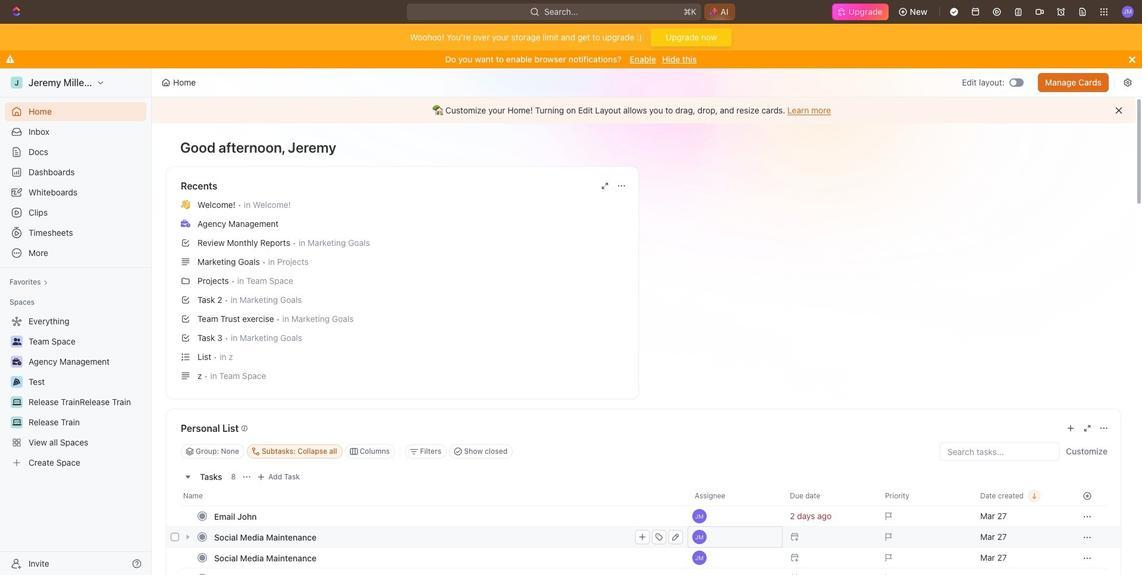 Task type: describe. For each thing, give the bounding box(es) containing it.
tree inside sidebar navigation
[[5, 312, 146, 473]]

jeremy miller's workspace, , element
[[11, 77, 23, 89]]

user group image
[[12, 339, 21, 346]]



Task type: locate. For each thing, give the bounding box(es) containing it.
1 horizontal spatial business time image
[[181, 220, 190, 228]]

tree
[[5, 312, 146, 473]]

pizza slice image
[[13, 379, 20, 386]]

business time image
[[181, 220, 190, 228], [12, 359, 21, 366]]

laptop code image
[[12, 399, 21, 406], [12, 419, 21, 427]]

1 vertical spatial laptop code image
[[12, 419, 21, 427]]

sidebar navigation
[[0, 68, 154, 576]]

0 vertical spatial business time image
[[181, 220, 190, 228]]

Search tasks... text field
[[941, 443, 1060, 461]]

1 vertical spatial business time image
[[12, 359, 21, 366]]

0 vertical spatial laptop code image
[[12, 399, 21, 406]]

alert
[[152, 98, 1136, 124]]

0 horizontal spatial business time image
[[12, 359, 21, 366]]

1 laptop code image from the top
[[12, 399, 21, 406]]

business time image inside sidebar navigation
[[12, 359, 21, 366]]

2 laptop code image from the top
[[12, 419, 21, 427]]



Task type: vqa. For each thing, say whether or not it's contained in the screenshot.
in on the left of page
no



